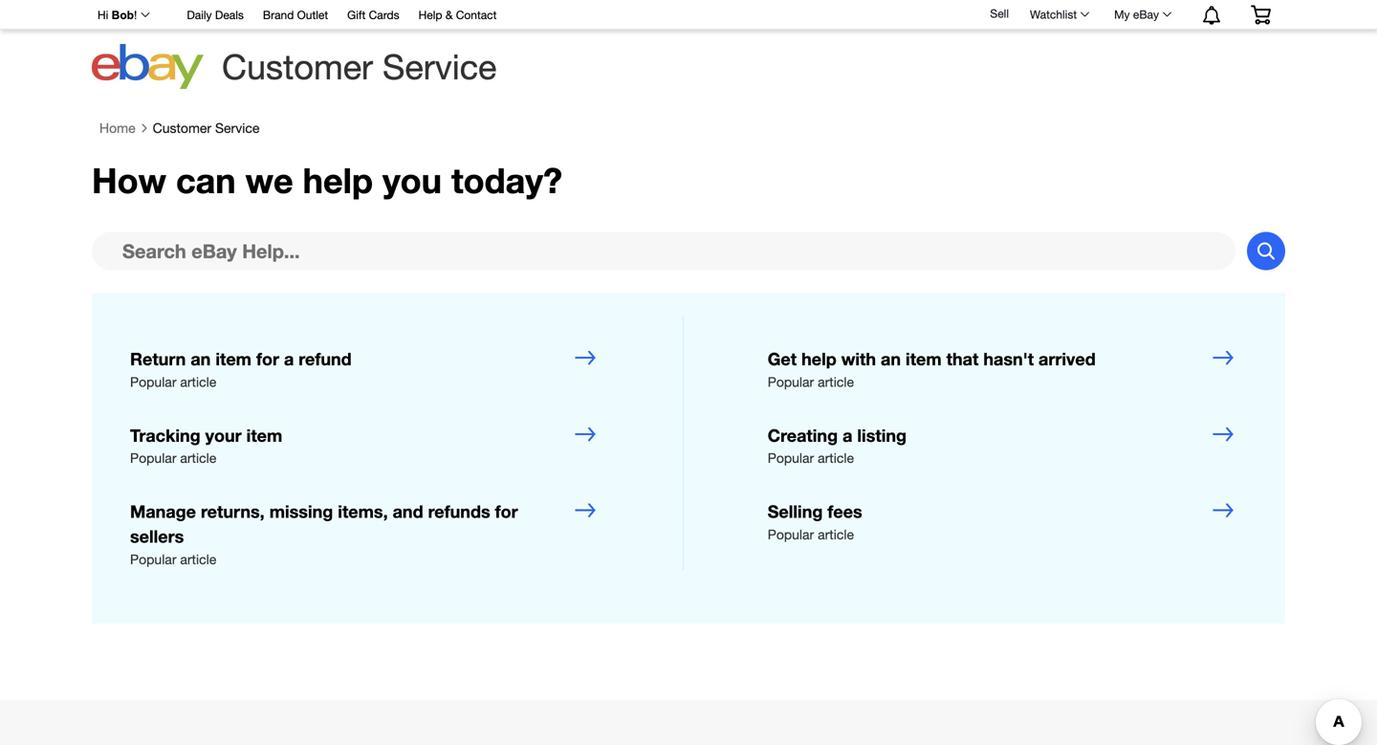 Task type: describe. For each thing, give the bounding box(es) containing it.
brand outlet link
[[263, 5, 328, 26]]

popular inside get help with an item that hasn't arrived popular article
[[768, 374, 814, 390]]

an inside return an item for a refund popular article
[[191, 349, 211, 369]]

help
[[419, 8, 442, 22]]

daily deals
[[187, 8, 244, 22]]

for inside return an item for a refund popular article
[[256, 349, 279, 369]]

creating
[[768, 425, 838, 446]]

my ebay
[[1114, 8, 1159, 21]]

with
[[841, 349, 876, 369]]

my
[[1114, 8, 1130, 21]]

tracking
[[130, 425, 201, 446]]

help inside get help with an item that hasn't arrived popular article
[[802, 349, 837, 369]]

help & contact
[[419, 8, 497, 22]]

customer service link
[[153, 120, 260, 136]]

Search eBay Help... text field
[[92, 232, 1236, 270]]

get
[[768, 349, 797, 369]]

refunds
[[428, 501, 490, 522]]

home link
[[99, 120, 135, 136]]

return an item for a refund popular article
[[130, 349, 352, 390]]

get help with an item that hasn't arrived popular article
[[768, 349, 1096, 390]]

hasn't
[[984, 349, 1034, 369]]

my ebay link
[[1104, 3, 1180, 26]]

customer service inside banner
[[222, 46, 497, 87]]

manage
[[130, 501, 196, 522]]

&
[[446, 8, 453, 22]]

and
[[393, 501, 423, 522]]

home
[[99, 120, 135, 136]]

how can we help you today? main content
[[0, 111, 1377, 745]]

gift
[[347, 8, 366, 22]]

popular inside selling fees popular article
[[768, 527, 814, 542]]

item for tracking your item
[[246, 425, 282, 446]]

that
[[947, 349, 979, 369]]

can
[[176, 160, 236, 201]]

contact
[[456, 8, 497, 22]]

customer service banner
[[87, 0, 1286, 96]]

manage returns, missing items, and refunds for sellers popular article
[[130, 501, 518, 567]]

service inside how can we help you today? main content
[[215, 120, 260, 136]]

for inside manage returns, missing items, and refunds for sellers popular article
[[495, 501, 518, 522]]

article inside manage returns, missing items, and refunds for sellers popular article
[[180, 551, 216, 567]]

listing
[[857, 425, 907, 446]]

cards
[[369, 8, 399, 22]]

help & contact link
[[419, 5, 497, 26]]

0 vertical spatial help
[[303, 160, 373, 201]]

hi bob !
[[98, 9, 137, 22]]

your shopping cart image
[[1250, 5, 1272, 24]]

how
[[92, 160, 166, 201]]

you
[[383, 160, 442, 201]]

gift cards
[[347, 8, 399, 22]]

we
[[245, 160, 293, 201]]

brand outlet
[[263, 8, 328, 22]]

deals
[[215, 8, 244, 22]]

daily
[[187, 8, 212, 22]]

fees
[[828, 501, 862, 522]]

brand
[[263, 8, 294, 22]]

popular inside manage returns, missing items, and refunds for sellers popular article
[[130, 551, 176, 567]]



Task type: locate. For each thing, give the bounding box(es) containing it.
missing
[[269, 501, 333, 522]]

article inside get help with an item that hasn't arrived popular article
[[818, 374, 854, 390]]

outlet
[[297, 8, 328, 22]]

gift cards link
[[347, 5, 399, 26]]

1 horizontal spatial help
[[802, 349, 837, 369]]

1 vertical spatial customer
[[153, 120, 211, 136]]

popular inside tracking your item popular article
[[130, 450, 176, 466]]

for right refunds
[[495, 501, 518, 522]]

!
[[134, 9, 137, 22]]

popular down return
[[130, 374, 176, 390]]

help right we
[[303, 160, 373, 201]]

item left that in the top of the page
[[906, 349, 942, 369]]

a inside 'creating a listing popular article'
[[843, 425, 853, 446]]

0 vertical spatial service
[[383, 46, 497, 87]]

article down the fees
[[818, 527, 854, 542]]

selling fees popular article
[[768, 501, 862, 542]]

help
[[303, 160, 373, 201], [802, 349, 837, 369]]

popular down sellers
[[130, 551, 176, 567]]

creating a listing popular article
[[768, 425, 907, 466]]

a left the refund
[[284, 349, 294, 369]]

ebay
[[1133, 8, 1159, 21]]

arrived
[[1039, 349, 1096, 369]]

popular inside return an item for a refund popular article
[[130, 374, 176, 390]]

sell link
[[982, 7, 1018, 20]]

customer inside how can we help you today? main content
[[153, 120, 211, 136]]

1 vertical spatial for
[[495, 501, 518, 522]]

item inside get help with an item that hasn't arrived popular article
[[906, 349, 942, 369]]

customer service down gift
[[222, 46, 497, 87]]

1 an from the left
[[191, 349, 211, 369]]

popular down selling
[[768, 527, 814, 542]]

popular down tracking
[[130, 450, 176, 466]]

your
[[205, 425, 242, 446]]

an right with
[[881, 349, 901, 369]]

0 horizontal spatial a
[[284, 349, 294, 369]]

watchlist link
[[1020, 3, 1098, 26]]

item right the your at the bottom
[[246, 425, 282, 446]]

service inside banner
[[383, 46, 497, 87]]

0 horizontal spatial service
[[215, 120, 260, 136]]

a left listing on the right
[[843, 425, 853, 446]]

0 horizontal spatial for
[[256, 349, 279, 369]]

item
[[216, 349, 252, 369], [906, 349, 942, 369], [246, 425, 282, 446]]

watchlist
[[1030, 8, 1077, 21]]

customer inside banner
[[222, 46, 373, 87]]

0 vertical spatial for
[[256, 349, 279, 369]]

article inside return an item for a refund popular article
[[180, 374, 216, 390]]

return
[[130, 349, 186, 369]]

an right return
[[191, 349, 211, 369]]

article down creating
[[818, 450, 854, 466]]

account navigation
[[87, 0, 1286, 30]]

customer service inside how can we help you today? main content
[[153, 120, 260, 136]]

a inside return an item for a refund popular article
[[284, 349, 294, 369]]

an inside get help with an item that hasn't arrived popular article
[[881, 349, 901, 369]]

article down return
[[180, 374, 216, 390]]

1 vertical spatial help
[[802, 349, 837, 369]]

refund
[[299, 349, 352, 369]]

article inside 'creating a listing popular article'
[[818, 450, 854, 466]]

service
[[383, 46, 497, 87], [215, 120, 260, 136]]

tracking your item popular article
[[130, 425, 282, 466]]

service down help
[[383, 46, 497, 87]]

0 vertical spatial a
[[284, 349, 294, 369]]

a
[[284, 349, 294, 369], [843, 425, 853, 446]]

today?
[[451, 160, 562, 201]]

article
[[180, 374, 216, 390], [818, 374, 854, 390], [180, 450, 216, 466], [818, 450, 854, 466], [818, 527, 854, 542], [180, 551, 216, 567]]

0 horizontal spatial help
[[303, 160, 373, 201]]

service up can
[[215, 120, 260, 136]]

0 vertical spatial customer service
[[222, 46, 497, 87]]

customer service up can
[[153, 120, 260, 136]]

for left the refund
[[256, 349, 279, 369]]

1 horizontal spatial customer
[[222, 46, 373, 87]]

article down the your at the bottom
[[180, 450, 216, 466]]

1 vertical spatial a
[[843, 425, 853, 446]]

popular inside 'creating a listing popular article'
[[768, 450, 814, 466]]

article inside tracking your item popular article
[[180, 450, 216, 466]]

2 an from the left
[[881, 349, 901, 369]]

item for return an item for a refund
[[216, 349, 252, 369]]

returns,
[[201, 501, 265, 522]]

customer down 'brand outlet' link in the top of the page
[[222, 46, 373, 87]]

popular
[[130, 374, 176, 390], [768, 374, 814, 390], [130, 450, 176, 466], [768, 450, 814, 466], [768, 527, 814, 542], [130, 551, 176, 567]]

1 horizontal spatial for
[[495, 501, 518, 522]]

sell
[[990, 7, 1009, 20]]

1 horizontal spatial service
[[383, 46, 497, 87]]

item inside return an item for a refund popular article
[[216, 349, 252, 369]]

article down with
[[818, 374, 854, 390]]

items,
[[338, 501, 388, 522]]

daily deals link
[[187, 5, 244, 26]]

how can we help you today?
[[92, 160, 562, 201]]

0 horizontal spatial an
[[191, 349, 211, 369]]

help right get
[[802, 349, 837, 369]]

0 horizontal spatial customer
[[153, 120, 211, 136]]

an
[[191, 349, 211, 369], [881, 349, 901, 369]]

1 horizontal spatial a
[[843, 425, 853, 446]]

1 horizontal spatial an
[[881, 349, 901, 369]]

customer service
[[222, 46, 497, 87], [153, 120, 260, 136]]

popular down get
[[768, 374, 814, 390]]

popular down creating
[[768, 450, 814, 466]]

article inside selling fees popular article
[[818, 527, 854, 542]]

hi
[[98, 9, 108, 22]]

0 vertical spatial customer
[[222, 46, 373, 87]]

1 vertical spatial customer service
[[153, 120, 260, 136]]

1 vertical spatial service
[[215, 120, 260, 136]]

selling
[[768, 501, 823, 522]]

customer
[[222, 46, 373, 87], [153, 120, 211, 136]]

customer up can
[[153, 120, 211, 136]]

item right return
[[216, 349, 252, 369]]

article down sellers
[[180, 551, 216, 567]]

item inside tracking your item popular article
[[246, 425, 282, 446]]

bob
[[112, 9, 134, 22]]

sellers
[[130, 526, 184, 547]]

for
[[256, 349, 279, 369], [495, 501, 518, 522]]



Task type: vqa. For each thing, say whether or not it's contained in the screenshot.
bottommost Service
yes



